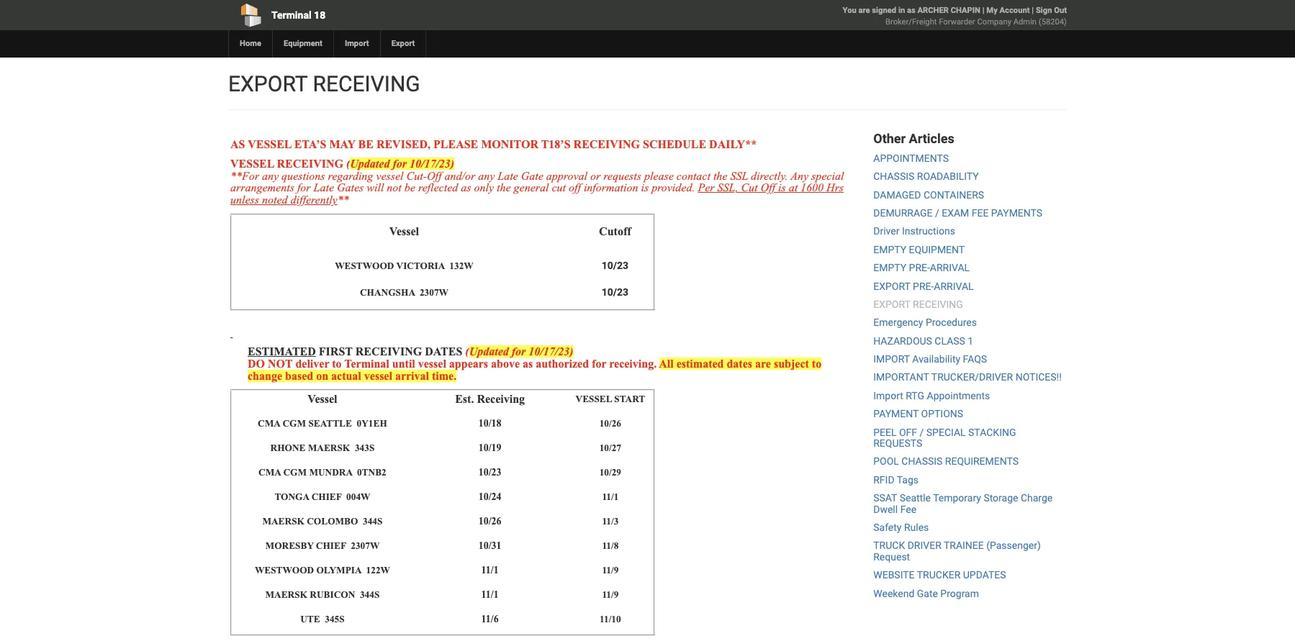 Task type: vqa. For each thing, say whether or not it's contained in the screenshot.
the addition to the top
no



Task type: describe. For each thing, give the bounding box(es) containing it.
0 horizontal spatial 10/17/23)
[[410, 158, 455, 170]]

export pre-arrival link
[[874, 281, 974, 292]]

0 vertical spatial export
[[228, 71, 308, 97]]

westwood for 10/23
[[335, 261, 394, 272]]

in
[[899, 6, 906, 15]]

pool
[[874, 456, 900, 468]]

instructions
[[902, 226, 956, 237]]

import inside other articles appointments chassis roadability damaged containers demurrage / exam fee payments driver instructions empty equipment empty pre-arrival export pre-arrival export receiving emergency procedures hazardous class 1 import availability faqs important trucker/driver notices!! import rtg appointments payment options peel off / special stacking requests pool chassis requirements rfid tags ssat seattle temporary storage charge dwell fee safety rules truck driver trainee (passenger) request website trucker updates weekend gate program
[[874, 390, 904, 402]]

0 vertical spatial vessel
[[248, 138, 292, 151]]

1 to from the left
[[332, 358, 342, 370]]

2 vertical spatial export
[[874, 299, 911, 310]]

as inside **for any questions regarding vessel cut-off and/or any late gate approval or requests please contact the ssl directly. any special arrangements for late gates will not be reflected as only the general cut off information is provided.
[[461, 182, 471, 194]]

please
[[645, 170, 674, 182]]

cut
[[552, 182, 566, 194]]

at
[[789, 182, 798, 194]]

0 vertical spatial 10/26
[[600, 419, 622, 429]]

receiving up or in the left top of the page
[[574, 138, 640, 151]]

per ssl, cut off is at 1600 hrs unless noted differently
[[231, 182, 844, 206]]

request
[[874, 552, 911, 563]]

1 vertical spatial 2307w
[[351, 541, 380, 552]]

cma cgm seattle  0y1eh
[[258, 419, 387, 429]]

emergency
[[874, 317, 924, 329]]

**for any questions regarding vessel cut-off and/or any late gate approval or requests please contact the ssl directly. any special arrangements for late gates will not be reflected as only the general cut off information is provided.
[[231, 170, 844, 194]]

driver
[[908, 541, 942, 552]]

westwood victoria  132w
[[335, 261, 474, 272]]

1600
[[801, 182, 824, 194]]

maersk rubicon  344s
[[265, 590, 380, 601]]

1 vertical spatial 10/17/23)
[[529, 346, 574, 358]]

0 vertical spatial arrival
[[931, 262, 970, 274]]

revised,
[[377, 138, 431, 151]]

off inside per ssl, cut off is at 1600 hrs unless noted differently
[[761, 182, 776, 194]]

will
[[367, 182, 384, 194]]

equipment
[[284, 39, 323, 48]]

1 any from the left
[[262, 170, 279, 182]]

off
[[569, 182, 581, 194]]

actual
[[331, 370, 361, 382]]

11/6
[[482, 614, 499, 625]]

do
[[248, 358, 265, 370]]

updates
[[964, 570, 1007, 581]]

tonga chief  004w
[[275, 492, 371, 503]]

1 horizontal spatial 2307w
[[420, 287, 449, 298]]

004w
[[347, 492, 371, 503]]

vessel for est. receiving
[[308, 393, 337, 405]]

hazardous
[[874, 335, 933, 347]]

per
[[698, 182, 715, 194]]

peel off / special stacking requests link
[[874, 427, 1017, 450]]

vessel for vessel start
[[576, 394, 612, 405]]

my
[[987, 6, 998, 15]]

monitor
[[481, 138, 539, 151]]

storage
[[984, 493, 1019, 504]]

rfid
[[874, 475, 895, 486]]

truck
[[874, 541, 906, 552]]

**for
[[231, 170, 259, 182]]

vessel inside **for any questions regarding vessel cut-off and/or any late gate approval or requests please contact the ssl directly. any special arrangements for late gates will not be reflected as only the general cut off information is provided.
[[376, 170, 404, 182]]

1 vertical spatial export
[[874, 281, 911, 292]]

are inside 'all estimated dates are subject to change based on actual vessel arrival time.'
[[756, 358, 771, 370]]

0tnb2
[[357, 468, 387, 478]]

time.
[[432, 370, 457, 382]]

stacking
[[969, 427, 1017, 438]]

directly.
[[751, 170, 788, 182]]

requests
[[874, 438, 923, 450]]

appears
[[449, 358, 488, 370]]

10/31
[[479, 541, 502, 552]]

11/1 for maersk rubicon  344s
[[482, 590, 499, 601]]

18
[[314, 9, 326, 21]]

estimated first receiving dates ( updated for 10/17/23)
[[248, 346, 574, 358]]

account
[[1000, 6, 1030, 15]]

sign
[[1036, 6, 1053, 15]]

terminal 18
[[272, 9, 326, 21]]

0 vertical spatial chassis
[[874, 171, 915, 182]]

cgm for cma cgm seattle  0y1eh
[[283, 419, 306, 429]]

not
[[387, 182, 402, 194]]

cgm for cma cgm mundra  0tnb2
[[283, 468, 307, 478]]

contact
[[677, 170, 711, 182]]

gate inside **for any questions regarding vessel cut-off and/or any late gate approval or requests please contact the ssl directly. any special arrangements for late gates will not be reflected as only the general cut off information is provided.
[[521, 170, 544, 182]]

and/or
[[445, 170, 476, 182]]

11/9 for westwood olympia  122w
[[602, 566, 619, 577]]

westwood for 11/1
[[255, 566, 314, 577]]

2 any from the left
[[478, 170, 495, 182]]

2 empty from the top
[[874, 262, 907, 274]]

driver
[[874, 226, 900, 237]]

1 | from the left
[[983, 6, 985, 15]]

changsha  2307w
[[360, 287, 449, 298]]

10/23 for westwood victoria  132w
[[602, 260, 629, 272]]

chassis roadability link
[[874, 171, 979, 182]]

out
[[1055, 6, 1068, 15]]

demurrage / exam fee payments link
[[874, 207, 1043, 219]]

dates
[[425, 346, 463, 358]]

2 | from the left
[[1032, 6, 1034, 15]]

10/18
[[479, 418, 502, 429]]

unless
[[231, 194, 259, 206]]

website trucker updates link
[[874, 570, 1007, 581]]

off inside **for any questions regarding vessel cut-off and/or any late gate approval or requests please contact the ssl directly. any special arrangements for late gates will not be reflected as only the general cut off information is provided.
[[427, 170, 442, 182]]

**
[[338, 194, 349, 206]]

0 horizontal spatial late
[[314, 182, 334, 194]]

ssl
[[731, 170, 748, 182]]

10/29
[[600, 468, 622, 478]]

is inside per ssl, cut off is at 1600 hrs unless noted differently
[[779, 182, 786, 194]]

vessel for cutoff
[[390, 226, 419, 238]]

containers
[[924, 189, 985, 201]]

1 vertical spatial pre-
[[913, 281, 935, 292]]

import availability faqs link
[[874, 354, 988, 365]]

all
[[660, 358, 674, 370]]

receiving.
[[610, 358, 657, 370]]

gate inside other articles appointments chassis roadability damaged containers demurrage / exam fee payments driver instructions empty equipment empty pre-arrival export pre-arrival export receiving emergency procedures hazardous class 1 import availability faqs important trucker/driver notices!! import rtg appointments payment options peel off / special stacking requests pool chassis requirements rfid tags ssat seattle temporary storage charge dwell fee safety rules truck driver trainee (passenger) request website trucker updates weekend gate program
[[918, 588, 939, 600]]

equipment
[[909, 244, 965, 256]]

other
[[874, 131, 906, 146]]

est.
[[455, 393, 474, 405]]

0 horizontal spatial (
[[346, 158, 350, 170]]

emergency procedures link
[[874, 317, 977, 329]]

1 horizontal spatial /
[[936, 207, 940, 219]]

exam
[[942, 207, 970, 219]]

ute  345s
[[301, 614, 345, 625]]

based
[[285, 370, 313, 382]]

receiving inside other articles appointments chassis roadability damaged containers demurrage / exam fee payments driver instructions empty equipment empty pre-arrival export pre-arrival export receiving emergency procedures hazardous class 1 import availability faqs important trucker/driver notices!! import rtg appointments payment options peel off / special stacking requests pool chassis requirements rfid tags ssat seattle temporary storage charge dwell fee safety rules truck driver trainee (passenger) request website trucker updates weekend gate program
[[913, 299, 964, 310]]

website
[[874, 570, 915, 581]]

terminal 18 link
[[228, 0, 565, 30]]

1
[[968, 335, 974, 347]]

t18's
[[542, 138, 571, 151]]

all estimated dates are subject to change based on actual vessel arrival time.
[[248, 358, 822, 382]]

appointments
[[874, 153, 949, 164]]

0 vertical spatial import
[[345, 39, 369, 48]]

344s for maersk rubicon  344s
[[360, 590, 380, 601]]

any
[[791, 170, 809, 182]]

10/23 for cma cgm mundra  0tnb2
[[479, 467, 502, 478]]

1 vertical spatial chassis
[[902, 456, 943, 468]]

0 horizontal spatial the
[[497, 182, 511, 194]]



Task type: locate. For each thing, give the bounding box(es) containing it.
1 vertical spatial maersk
[[265, 590, 308, 601]]

be
[[358, 138, 374, 151]]

0 horizontal spatial updated
[[350, 158, 390, 170]]

maersk for maersk colombo  344s
[[262, 517, 305, 527]]

cma
[[258, 419, 281, 429], [259, 468, 281, 478]]

1 vertical spatial vessel
[[231, 158, 274, 170]]

receiving down eta's
[[277, 158, 344, 170]]

charge
[[1021, 493, 1053, 504]]

cutoff
[[599, 226, 631, 238]]

0 horizontal spatial 10/26
[[479, 516, 502, 527]]

as inside you are signed in as archer chapin | my account | sign out broker/freight forwarder company admin (58204)
[[908, 6, 916, 15]]

damaged
[[874, 189, 922, 201]]

pre- down empty pre-arrival link
[[913, 281, 935, 292]]

export down the home link
[[228, 71, 308, 97]]

off left and/or
[[427, 170, 442, 182]]

344s for maersk colombo  344s
[[363, 517, 383, 527]]

11/1 up 11/6
[[482, 590, 499, 601]]

0 vertical spatial 11/9
[[602, 566, 619, 577]]

cut-
[[407, 170, 427, 182]]

export down empty pre-arrival link
[[874, 281, 911, 292]]

1 horizontal spatial any
[[478, 170, 495, 182]]

0 horizontal spatial to
[[332, 358, 342, 370]]

1 horizontal spatial (
[[466, 346, 469, 358]]

0 vertical spatial vessel
[[390, 226, 419, 238]]

to right subject
[[812, 358, 822, 370]]

are
[[859, 6, 871, 15], [756, 358, 771, 370]]

1 horizontal spatial off
[[761, 182, 776, 194]]

ssl,
[[718, 182, 739, 194]]

1 empty from the top
[[874, 244, 907, 256]]

vessel
[[390, 226, 419, 238], [308, 393, 337, 405]]

1 is from the left
[[641, 182, 649, 194]]

1 vertical spatial cma
[[259, 468, 281, 478]]

as right above
[[523, 358, 533, 370]]

arrangements
[[231, 182, 295, 194]]

receiving up the emergency procedures link
[[913, 299, 964, 310]]

10/23 for changsha  2307w
[[602, 287, 629, 298]]

other articles appointments chassis roadability damaged containers demurrage / exam fee payments driver instructions empty equipment empty pre-arrival export pre-arrival export receiving emergency procedures hazardous class 1 import availability faqs important trucker/driver notices!! import rtg appointments payment options peel off / special stacking requests pool chassis requirements rfid tags ssat seattle temporary storage charge dwell fee safety rules truck driver trainee (passenger) request website trucker updates weekend gate program
[[874, 131, 1062, 600]]

(58204)
[[1039, 17, 1068, 27]]

fee
[[972, 207, 989, 219]]

terminal left until
[[345, 358, 390, 370]]

1 vertical spatial import
[[874, 390, 904, 402]]

11/1 for westwood olympia  122w
[[482, 565, 499, 576]]

345s
[[325, 614, 345, 625]]

cma cgm mundra  0tnb2
[[259, 468, 387, 478]]

0 horizontal spatial vessel
[[308, 393, 337, 405]]

1 vertical spatial (
[[466, 346, 469, 358]]

as
[[231, 138, 245, 151]]

0 horizontal spatial terminal
[[272, 9, 312, 21]]

receiving
[[477, 393, 525, 405]]

1 horizontal spatial late
[[498, 170, 518, 182]]

1 horizontal spatial gate
[[918, 588, 939, 600]]

0 horizontal spatial 2307w
[[351, 541, 380, 552]]

roadability
[[918, 171, 979, 182]]

rtg
[[906, 390, 925, 402]]

1 vertical spatial westwood
[[255, 566, 314, 577]]

estimated
[[677, 358, 724, 370]]

1 horizontal spatial is
[[779, 182, 786, 194]]

132w
[[450, 261, 474, 272]]

demurrage
[[874, 207, 933, 219]]

peel
[[874, 427, 897, 438]]

1 vertical spatial vessel
[[308, 393, 337, 405]]

344s down "004w"
[[363, 517, 383, 527]]

2 11/9 from the top
[[602, 590, 619, 601]]

0 vertical spatial cgm
[[283, 419, 306, 429]]

1 vertical spatial 10/23
[[602, 287, 629, 298]]

export up emergency
[[874, 299, 911, 310]]

2307w up 122w
[[351, 541, 380, 552]]

11/10
[[600, 614, 621, 625]]

1 vertical spatial gate
[[918, 588, 939, 600]]

11/1 down the 10/31
[[482, 565, 499, 576]]

0 vertical spatial maersk
[[262, 517, 305, 527]]

( right dates
[[466, 346, 469, 358]]

payments
[[992, 207, 1043, 219]]

forwarder
[[939, 17, 976, 27]]

options
[[922, 409, 964, 420]]

0 vertical spatial pre-
[[909, 262, 931, 274]]

0 vertical spatial westwood
[[335, 261, 394, 272]]

1 horizontal spatial 10/26
[[600, 419, 622, 429]]

to right on
[[332, 358, 342, 370]]

cma down rhone
[[259, 468, 281, 478]]

| left my
[[983, 6, 985, 15]]

0 horizontal spatial /
[[920, 427, 924, 438]]

do not deliver to terminal until vessel appears above as authorized for receiving.
[[248, 358, 660, 370]]

westwood up the changsha  2307w
[[335, 261, 394, 272]]

to inside 'all estimated dates are subject to change based on actual vessel arrival time.'
[[812, 358, 822, 370]]

( down the may
[[346, 158, 350, 170]]

0 vertical spatial terminal
[[272, 9, 312, 21]]

for down revised, at the left top
[[393, 158, 407, 170]]

1 11/9 from the top
[[602, 566, 619, 577]]

0 vertical spatial are
[[859, 6, 871, 15]]

1 horizontal spatial westwood
[[335, 261, 394, 272]]

receiving down 'import' link
[[313, 71, 421, 97]]

vessel up westwood victoria  132w
[[390, 226, 419, 238]]

10/17/23) up reflected
[[410, 158, 455, 170]]

10/17/23) right above
[[529, 346, 574, 358]]

0 horizontal spatial import
[[345, 39, 369, 48]]

is inside **for any questions regarding vessel cut-off and/or any late gate approval or requests please contact the ssl directly. any special arrangements for late gates will not be reflected as only the general cut off information is provided.
[[641, 182, 649, 194]]

10/24
[[479, 492, 502, 503]]

0 vertical spatial 11/1
[[602, 492, 619, 503]]

any right and/or
[[478, 170, 495, 182]]

343s
[[355, 443, 375, 454]]

1 horizontal spatial |
[[1032, 6, 1034, 15]]

gate left cut at top
[[521, 170, 544, 182]]

import left the export link
[[345, 39, 369, 48]]

2 to from the left
[[812, 358, 822, 370]]

10/26 up the 10/31
[[479, 516, 502, 527]]

weekend gate program link
[[874, 588, 980, 600]]

above
[[491, 358, 520, 370]]

10/23
[[602, 260, 629, 272], [602, 287, 629, 298], [479, 467, 502, 478]]

any up noted
[[262, 170, 279, 182]]

empty equipment link
[[874, 244, 965, 256]]

1 vertical spatial 11/9
[[602, 590, 619, 601]]

1 vertical spatial arrival
[[935, 281, 974, 292]]

for left receiving.
[[592, 358, 607, 370]]

cgm up rhone
[[283, 419, 306, 429]]

11/3
[[602, 517, 619, 527]]

authorized
[[536, 358, 589, 370]]

0 vertical spatial updated
[[350, 158, 390, 170]]

empty pre-arrival link
[[874, 262, 970, 274]]

0 horizontal spatial |
[[983, 6, 985, 15]]

1 vertical spatial empty
[[874, 262, 907, 274]]

0 vertical spatial cma
[[258, 419, 281, 429]]

1 horizontal spatial updated
[[469, 346, 509, 358]]

import up payment at the right
[[874, 390, 904, 402]]

11/9 up 11/10
[[602, 590, 619, 601]]

westwood down moresby
[[255, 566, 314, 577]]

1 vertical spatial /
[[920, 427, 924, 438]]

gates
[[337, 182, 364, 194]]

as right in
[[908, 6, 916, 15]]

2 vertical spatial 10/23
[[479, 467, 502, 478]]

11/9 down "11/8"
[[602, 566, 619, 577]]

may
[[329, 138, 356, 151]]

as left only
[[461, 182, 471, 194]]

1 vertical spatial updated
[[469, 346, 509, 358]]

vessel inside 'all estimated dates are subject to change based on actual vessel arrival time.'
[[364, 370, 393, 382]]

vessel down on
[[308, 393, 337, 405]]

1 horizontal spatial import
[[874, 390, 904, 402]]

are right dates at the right
[[756, 358, 771, 370]]

sign out link
[[1036, 6, 1068, 15]]

cma up rhone
[[258, 419, 281, 429]]

0 vertical spatial (
[[346, 158, 350, 170]]

vessel for vessel receiving ( updated for 10/17/23)
[[231, 158, 274, 170]]

1 horizontal spatial to
[[812, 358, 822, 370]]

1 horizontal spatial 10/17/23)
[[529, 346, 574, 358]]

are inside you are signed in as archer chapin | my account | sign out broker/freight forwarder company admin (58204)
[[859, 6, 871, 15]]

faqs
[[963, 354, 988, 365]]

off
[[427, 170, 442, 182], [761, 182, 776, 194]]

0 vertical spatial gate
[[521, 170, 544, 182]]

2307w down westwood victoria  132w
[[420, 287, 449, 298]]

2 vertical spatial vessel
[[576, 394, 612, 405]]

questions
[[282, 170, 325, 182]]

pool chassis requirements link
[[874, 456, 1019, 468]]

cgm up tonga
[[283, 468, 307, 478]]

0 horizontal spatial westwood
[[255, 566, 314, 577]]

for inside **for any questions regarding vessel cut-off and/or any late gate approval or requests please contact the ssl directly. any special arrangements for late gates will not be reflected as only the general cut off information is provided.
[[297, 182, 311, 194]]

chassis up tags at the right of page
[[902, 456, 943, 468]]

arrival up procedures
[[935, 281, 974, 292]]

maersk up ute  345s
[[265, 590, 308, 601]]

0 vertical spatial 2307w
[[420, 287, 449, 298]]

to
[[332, 358, 342, 370], [812, 358, 822, 370]]

10/26 down vessel start
[[600, 419, 622, 429]]

2 is from the left
[[779, 182, 786, 194]]

is left provided.
[[641, 182, 649, 194]]

late
[[498, 170, 518, 182], [314, 182, 334, 194]]

vessel start
[[576, 394, 646, 405]]

are right you
[[859, 6, 871, 15]]

payment
[[874, 409, 919, 420]]

maersk
[[262, 517, 305, 527], [265, 590, 308, 601]]

maersk up moresby
[[262, 517, 305, 527]]

vessel down as
[[231, 158, 274, 170]]

important trucker/driver notices!! link
[[874, 372, 1062, 384]]

2 horizontal spatial as
[[908, 6, 916, 15]]

2 vertical spatial 11/1
[[482, 590, 499, 601]]

0 horizontal spatial any
[[262, 170, 279, 182]]

general
[[514, 182, 549, 194]]

moresby chief  2307w
[[266, 541, 380, 552]]

home link
[[228, 30, 272, 58]]

0 vertical spatial 344s
[[363, 517, 383, 527]]

| left sign
[[1032, 6, 1034, 15]]

10/19
[[479, 443, 502, 454]]

terminal left 18 at the left top
[[272, 9, 312, 21]]

1 vertical spatial 344s
[[360, 590, 380, 601]]

for
[[393, 158, 407, 170], [297, 182, 311, 194], [512, 346, 526, 358], [592, 358, 607, 370]]

as
[[908, 6, 916, 15], [461, 182, 471, 194], [523, 358, 533, 370]]

empty down driver
[[874, 244, 907, 256]]

you are signed in as archer chapin | my account | sign out broker/freight forwarder company admin (58204)
[[843, 6, 1068, 27]]

class
[[935, 335, 966, 347]]

cma for cma cgm seattle  0y1eh
[[258, 419, 281, 429]]

1 vertical spatial terminal
[[345, 358, 390, 370]]

1 horizontal spatial terminal
[[345, 358, 390, 370]]

safety rules link
[[874, 522, 929, 534]]

/ left exam
[[936, 207, 940, 219]]

344s down 122w
[[360, 590, 380, 601]]

2 vertical spatial as
[[523, 358, 533, 370]]

0 horizontal spatial gate
[[521, 170, 544, 182]]

arrival down equipment
[[931, 262, 970, 274]]

1 vertical spatial as
[[461, 182, 471, 194]]

late right only
[[498, 170, 518, 182]]

as vessel eta's may be revised, please monitor t18's receiving schedule daily**
[[231, 138, 757, 151]]

maersk for maersk rubicon  344s
[[265, 590, 308, 601]]

you
[[843, 6, 857, 15]]

for left authorized at the left bottom of the page
[[512, 346, 526, 358]]

dwell
[[874, 504, 898, 515]]

hrs
[[827, 182, 844, 194]]

eta's
[[294, 138, 327, 151]]

schedule
[[643, 138, 707, 151]]

signed
[[873, 6, 897, 15]]

my account link
[[987, 6, 1030, 15]]

0 vertical spatial /
[[936, 207, 940, 219]]

1 horizontal spatial the
[[714, 170, 728, 182]]

payment options link
[[874, 409, 964, 420]]

11/1
[[602, 492, 619, 503], [482, 565, 499, 576], [482, 590, 499, 601]]

chapin
[[951, 6, 981, 15]]

for right noted
[[297, 182, 311, 194]]

vessel left start
[[576, 394, 612, 405]]

0 horizontal spatial off
[[427, 170, 442, 182]]

/ right off
[[920, 427, 924, 438]]

on
[[316, 370, 328, 382]]

1 vertical spatial 11/1
[[482, 565, 499, 576]]

is left at
[[779, 182, 786, 194]]

1 vertical spatial are
[[756, 358, 771, 370]]

11/1 up the 11/3
[[602, 492, 619, 503]]

cma for cma cgm mundra  0tnb2
[[259, 468, 281, 478]]

off
[[900, 427, 918, 438]]

admin
[[1014, 17, 1037, 27]]

deliver
[[296, 358, 329, 370]]

articles
[[909, 131, 955, 146]]

11/9 for maersk rubicon  344s
[[602, 590, 619, 601]]

ssat
[[874, 493, 898, 504]]

estimated
[[248, 346, 316, 358]]

1 horizontal spatial are
[[859, 6, 871, 15]]

the left ssl
[[714, 170, 728, 182]]

vessel right as
[[248, 138, 292, 151]]

westwood
[[335, 261, 394, 272], [255, 566, 314, 577]]

0 horizontal spatial as
[[461, 182, 471, 194]]

equipment link
[[272, 30, 333, 58]]

0 vertical spatial 10/17/23)
[[410, 158, 455, 170]]

0 vertical spatial 10/23
[[602, 260, 629, 272]]

the right only
[[497, 182, 511, 194]]

updated right dates
[[469, 346, 509, 358]]

gate down trucker
[[918, 588, 939, 600]]

trainee
[[944, 541, 985, 552]]

pre- down empty equipment link on the right top of page
[[909, 262, 931, 274]]

company
[[978, 17, 1012, 27]]

1 horizontal spatial vessel
[[390, 226, 419, 238]]

receiving up arrival
[[356, 346, 422, 358]]

late left ** in the left top of the page
[[314, 182, 334, 194]]

chassis up damaged
[[874, 171, 915, 182]]

0 vertical spatial empty
[[874, 244, 907, 256]]

1 vertical spatial 10/26
[[479, 516, 502, 527]]

0 horizontal spatial is
[[641, 182, 649, 194]]

off right cut
[[761, 182, 776, 194]]

1 horizontal spatial as
[[523, 358, 533, 370]]

terminal
[[272, 9, 312, 21], [345, 358, 390, 370]]

0 vertical spatial as
[[908, 6, 916, 15]]

maersk colombo  344s
[[262, 517, 383, 527]]

0 horizontal spatial are
[[756, 358, 771, 370]]

1 vertical spatial cgm
[[283, 468, 307, 478]]

updated down be
[[350, 158, 390, 170]]

empty down empty equipment link on the right top of page
[[874, 262, 907, 274]]



